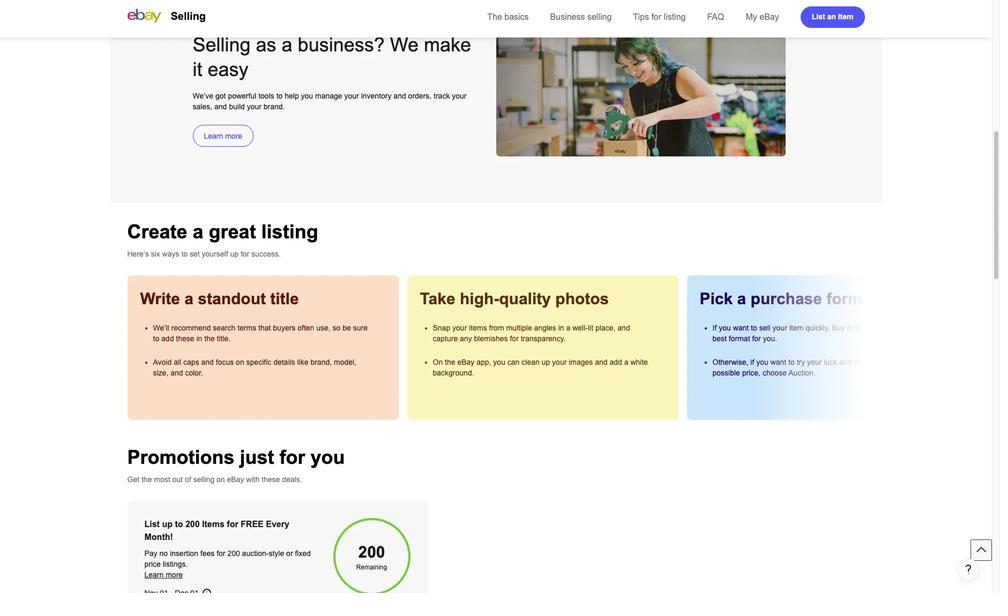 Task type: locate. For each thing, give the bounding box(es) containing it.
be
[[343, 324, 351, 332]]

for right shoot
[[875, 358, 883, 367]]

selling right business
[[588, 12, 612, 21]]

format up now
[[827, 290, 877, 308]]

1 horizontal spatial format
[[827, 290, 877, 308]]

on the ebay app, you can clean up your images and add a white background.
[[433, 358, 648, 377]]

in inside we'll recommend search terms that buyers often use, so be sure to add these in the title.
[[196, 335, 202, 343]]

selling inside selling as a business? we make it easy
[[193, 34, 251, 56]]

angles
[[534, 324, 556, 332]]

to inside if you want to sell your item quickly, buy it now is probably the best format for you.
[[751, 324, 757, 332]]

multiple
[[506, 324, 532, 332]]

promotions just for you
[[127, 447, 345, 469]]

the inside on the ebay app, you can clean up your images and add a white background.
[[445, 358, 455, 367]]

up inside list up to 200 items for free every month!
[[162, 520, 173, 529]]

selling
[[171, 10, 206, 22], [193, 34, 251, 56]]

take high-quality photos
[[420, 290, 609, 308]]

0 vertical spatial in
[[558, 324, 564, 332]]

it up we've
[[193, 58, 202, 80]]

to left set at left
[[181, 250, 188, 258]]

1 horizontal spatial want
[[771, 358, 787, 367]]

1 horizontal spatial list
[[812, 12, 825, 21]]

want inside if you want to sell your item quickly, buy it now is probably the best format for you.
[[733, 324, 749, 332]]

0 vertical spatial these
[[176, 335, 194, 343]]

0 horizontal spatial want
[[733, 324, 749, 332]]

selling as a business? we make it easy
[[193, 34, 471, 80]]

app,
[[477, 358, 491, 367]]

list up to 200 items for free every month!
[[144, 520, 289, 542]]

to left try
[[789, 358, 795, 367]]

the right shoot
[[886, 358, 896, 367]]

the right probably
[[909, 324, 919, 332]]

often
[[298, 324, 314, 332]]

to left sell
[[751, 324, 757, 332]]

0 vertical spatial item
[[838, 12, 854, 21]]

for inside snap your items from multiple angles in a well-lit place, and capture any blemishes for transparency.
[[510, 335, 519, 343]]

model,
[[334, 358, 357, 367]]

promotions
[[127, 447, 235, 469]]

format up otherwise,
[[729, 335, 750, 343]]

the
[[909, 324, 919, 332], [204, 335, 215, 343], [445, 358, 455, 367], [886, 358, 896, 367], [142, 476, 152, 484]]

2 horizontal spatial ebay
[[760, 12, 779, 21]]

make
[[424, 34, 471, 56]]

ebay inside on the ebay app, you can clean up your images and add a white background.
[[458, 358, 475, 367]]

1 horizontal spatial on
[[236, 358, 244, 367]]

to up brand.
[[276, 92, 283, 100]]

your right try
[[807, 358, 822, 367]]

item
[[838, 12, 854, 21], [790, 324, 804, 332]]

pay
[[144, 550, 157, 558]]

1 vertical spatial best
[[898, 358, 912, 367]]

1 vertical spatial item
[[790, 324, 804, 332]]

1 vertical spatial selling
[[193, 34, 251, 56]]

for up deals.
[[280, 447, 305, 469]]

1 vertical spatial on
[[217, 476, 225, 484]]

choose
[[763, 369, 787, 377]]

for left you.
[[752, 335, 761, 343]]

quickly,
[[806, 324, 830, 332]]

for left "success." at the left top of the page
[[241, 250, 249, 258]]

to up insertion at bottom
[[175, 520, 183, 529]]

no
[[160, 550, 168, 558]]

to inside otherwise, if you want to try your luck and shoot for the best possible price, choose auction.
[[789, 358, 795, 367]]

up up "month!"
[[162, 520, 173, 529]]

ebay right my
[[760, 12, 779, 21]]

create a great listing
[[127, 221, 318, 243]]

item left quickly,
[[790, 324, 804, 332]]

the inside if you want to sell your item quickly, buy it now is probably the best format for you.
[[909, 324, 919, 332]]

1 horizontal spatial up
[[230, 250, 239, 258]]

we
[[390, 34, 419, 56]]

learn inside pay no insertion fees for 200 auction-style or fixed price listings. learn more
[[144, 571, 164, 580]]

1 vertical spatial more
[[166, 571, 183, 580]]

want left sell
[[733, 324, 749, 332]]

1 horizontal spatial selling
[[588, 12, 612, 21]]

0 horizontal spatial 200
[[185, 520, 200, 529]]

got
[[216, 92, 226, 100]]

1 vertical spatial want
[[771, 358, 787, 367]]

it right buy
[[847, 324, 851, 332]]

1 vertical spatial listing
[[261, 221, 318, 243]]

1 horizontal spatial it
[[847, 324, 851, 332]]

in
[[558, 324, 564, 332], [196, 335, 202, 343]]

in right angles
[[558, 324, 564, 332]]

add inside we'll recommend search terms that buyers often use, so be sure to add these in the title.
[[161, 335, 174, 343]]

1 horizontal spatial ebay
[[458, 358, 475, 367]]

list inside 'link'
[[812, 12, 825, 21]]

and left orders,
[[394, 92, 406, 100]]

learn more link down build
[[193, 125, 254, 147]]

0 horizontal spatial best
[[713, 335, 727, 343]]

your up you.
[[773, 324, 787, 332]]

1 vertical spatial format
[[729, 335, 750, 343]]

your right the manage
[[344, 92, 359, 100]]

0 vertical spatial up
[[230, 250, 239, 258]]

tips for listing link
[[633, 12, 686, 21]]

your up the any
[[453, 324, 467, 332]]

1 vertical spatial ebay
[[458, 358, 475, 367]]

2 vertical spatial ebay
[[227, 476, 244, 484]]

and right images
[[595, 358, 608, 367]]

best down if on the bottom of page
[[713, 335, 727, 343]]

best down probably
[[898, 358, 912, 367]]

insertion
[[170, 550, 198, 558]]

1 horizontal spatial learn
[[204, 132, 223, 140]]

help
[[285, 92, 299, 100]]

fees
[[200, 550, 215, 558]]

most
[[154, 476, 170, 484]]

1 vertical spatial selling
[[193, 476, 215, 484]]

otherwise, if you want to try your luck and shoot for the best possible price, choose auction.
[[713, 358, 912, 377]]

200 inside 200 remaining
[[358, 544, 385, 561]]

quality
[[499, 290, 551, 308]]

for inside otherwise, if you want to try your luck and shoot for the best possible price, choose auction.
[[875, 358, 883, 367]]

0 vertical spatial on
[[236, 358, 244, 367]]

business
[[550, 12, 585, 21]]

0 horizontal spatial these
[[176, 335, 194, 343]]

0 horizontal spatial list
[[144, 520, 160, 529]]

list
[[812, 12, 825, 21], [144, 520, 160, 529]]

200 left items
[[185, 520, 200, 529]]

1 horizontal spatial best
[[898, 358, 912, 367]]

and right caps
[[201, 358, 214, 367]]

here's six ways to set yourself up for success.
[[127, 250, 281, 258]]

0 horizontal spatial up
[[162, 520, 173, 529]]

it inside selling as a business? we make it easy
[[193, 58, 202, 80]]

0 vertical spatial format
[[827, 290, 877, 308]]

for inside pay no insertion fees for 200 auction-style or fixed price listings. learn more
[[217, 550, 225, 558]]

a right the as
[[282, 34, 293, 56]]

0 vertical spatial selling
[[171, 10, 206, 22]]

1 vertical spatial up
[[542, 358, 550, 367]]

pay no insertion fees for 200 auction-style or fixed price listings. learn more
[[144, 550, 311, 580]]

set
[[190, 250, 200, 258]]

1 horizontal spatial learn more link
[[193, 125, 254, 147]]

1 vertical spatial learn more link
[[144, 571, 183, 580]]

0 horizontal spatial format
[[729, 335, 750, 343]]

to down we'll
[[153, 335, 159, 343]]

1 horizontal spatial add
[[610, 358, 622, 367]]

learn more link for selling as a business? we make it easy
[[193, 125, 254, 147]]

buy
[[832, 324, 845, 332]]

so
[[333, 324, 341, 332]]

1 vertical spatial it
[[847, 324, 851, 332]]

here's
[[127, 250, 149, 258]]

your right track
[[452, 92, 467, 100]]

you
[[301, 92, 313, 100], [719, 324, 731, 332], [493, 358, 506, 367], [757, 358, 769, 367], [311, 447, 345, 469]]

your down powerful
[[247, 102, 262, 111]]

for down multiple
[[510, 335, 519, 343]]

0 vertical spatial listing
[[664, 12, 686, 21]]

details
[[274, 358, 295, 367]]

in down the recommend at the left bottom of page
[[196, 335, 202, 343]]

up
[[230, 250, 239, 258], [542, 358, 550, 367], [162, 520, 173, 529]]

we'll recommend search terms that buyers often use, so be sure to add these in the title.
[[153, 324, 368, 343]]

the up background.
[[445, 358, 455, 367]]

a
[[282, 34, 293, 56], [193, 221, 204, 243], [185, 290, 194, 308], [737, 290, 746, 308], [566, 324, 571, 332], [624, 358, 629, 367]]

fixed
[[295, 550, 311, 558]]

your left images
[[552, 358, 567, 367]]

and right the 'luck'
[[840, 358, 852, 367]]

we've
[[193, 92, 213, 100]]

the left title.
[[204, 335, 215, 343]]

these right with
[[262, 476, 280, 484]]

0 vertical spatial want
[[733, 324, 749, 332]]

a left well-
[[566, 324, 571, 332]]

listing up "success." at the left top of the page
[[261, 221, 318, 243]]

list for list an item
[[812, 12, 825, 21]]

2 horizontal spatial 200
[[358, 544, 385, 561]]

add inside on the ebay app, you can clean up your images and add a white background.
[[610, 358, 622, 367]]

probably
[[878, 324, 907, 332]]

0 vertical spatial learn more link
[[193, 125, 254, 147]]

a left white
[[624, 358, 629, 367]]

learn more link for list up to 200 items for free every month!
[[144, 571, 183, 580]]

0 horizontal spatial selling
[[193, 476, 215, 484]]

deals.
[[282, 476, 302, 484]]

0 horizontal spatial item
[[790, 324, 804, 332]]

on right focus
[[236, 358, 244, 367]]

just
[[240, 447, 274, 469]]

these inside we'll recommend search terms that buyers often use, so be sure to add these in the title.
[[176, 335, 194, 343]]

0 vertical spatial ebay
[[760, 12, 779, 21]]

of
[[185, 476, 191, 484]]

1 horizontal spatial item
[[838, 12, 854, 21]]

to inside list up to 200 items for free every month!
[[175, 520, 183, 529]]

1 vertical spatial list
[[144, 520, 160, 529]]

0 vertical spatial it
[[193, 58, 202, 80]]

0 horizontal spatial add
[[161, 335, 174, 343]]

1 vertical spatial in
[[196, 335, 202, 343]]

and down all
[[171, 369, 183, 377]]

your inside otherwise, if you want to try your luck and shoot for the best possible price, choose auction.
[[807, 358, 822, 367]]

list for list up to 200 items for free every month!
[[144, 520, 160, 529]]

for right fees
[[217, 550, 225, 558]]

your
[[344, 92, 359, 100], [452, 92, 467, 100], [247, 102, 262, 111], [453, 324, 467, 332], [773, 324, 787, 332], [552, 358, 567, 367], [807, 358, 822, 367]]

and inside on the ebay app, you can clean up your images and add a white background.
[[595, 358, 608, 367]]

0 vertical spatial best
[[713, 335, 727, 343]]

learn down sales, at the left top of page
[[204, 132, 223, 140]]

ebay up background.
[[458, 358, 475, 367]]

a inside on the ebay app, you can clean up your images and add a white background.
[[624, 358, 629, 367]]

and inside otherwise, if you want to try your luck and shoot for the best possible price, choose auction.
[[840, 358, 852, 367]]

0 horizontal spatial more
[[166, 571, 183, 580]]

1 vertical spatial add
[[610, 358, 622, 367]]

item right an
[[838, 12, 854, 21]]

use,
[[316, 324, 331, 332]]

lit
[[588, 324, 594, 332]]

0 vertical spatial selling
[[588, 12, 612, 21]]

2 horizontal spatial up
[[542, 358, 550, 367]]

these down the recommend at the left bottom of page
[[176, 335, 194, 343]]

1 horizontal spatial in
[[558, 324, 564, 332]]

200 up remaining
[[358, 544, 385, 561]]

more down build
[[225, 132, 242, 140]]

want up choose
[[771, 358, 787, 367]]

auction-
[[242, 550, 269, 558]]

0 vertical spatial add
[[161, 335, 174, 343]]

you inside if you want to sell your item quickly, buy it now is probably the best format for you.
[[719, 324, 731, 332]]

200
[[185, 520, 200, 529], [358, 544, 385, 561], [228, 550, 240, 558]]

0 horizontal spatial ebay
[[227, 476, 244, 484]]

0 horizontal spatial it
[[193, 58, 202, 80]]

and right place,
[[618, 324, 630, 332]]

up right yourself
[[230, 250, 239, 258]]

list left an
[[812, 12, 825, 21]]

out
[[172, 476, 183, 484]]

learn down "price"
[[144, 571, 164, 580]]

a inside snap your items from multiple angles in a well-lit place, and capture any blemishes for transparency.
[[566, 324, 571, 332]]

and inside snap your items from multiple angles in a well-lit place, and capture any blemishes for transparency.
[[618, 324, 630, 332]]

ebay left with
[[227, 476, 244, 484]]

1 horizontal spatial more
[[225, 132, 242, 140]]

is
[[870, 324, 876, 332]]

list inside list up to 200 items for free every month!
[[144, 520, 160, 529]]

from
[[489, 324, 504, 332]]

0 vertical spatial more
[[225, 132, 242, 140]]

powerful
[[228, 92, 256, 100]]

items
[[469, 324, 487, 332]]

learn more link down "price"
[[144, 571, 183, 580]]

list up "month!"
[[144, 520, 160, 529]]

2 vertical spatial up
[[162, 520, 173, 529]]

on down promotions just for you
[[217, 476, 225, 484]]

0 vertical spatial list
[[812, 12, 825, 21]]

month!
[[144, 533, 173, 542]]

terms
[[238, 324, 256, 332]]

for right items
[[227, 520, 238, 529]]

1 vertical spatial learn
[[144, 571, 164, 580]]

200 remaining
[[356, 544, 387, 572]]

remaining
[[356, 564, 387, 572]]

0 horizontal spatial learn more link
[[144, 571, 183, 580]]

selling right of
[[193, 476, 215, 484]]

more down listings.
[[166, 571, 183, 580]]

ebay
[[760, 12, 779, 21], [458, 358, 475, 367], [227, 476, 244, 484]]

add down we'll
[[161, 335, 174, 343]]

pick a purchase format
[[700, 290, 877, 308]]

1 horizontal spatial 200
[[228, 550, 240, 558]]

can
[[508, 358, 520, 367]]

200 left auction-
[[228, 550, 240, 558]]

basics
[[505, 12, 529, 21]]

0 horizontal spatial in
[[196, 335, 202, 343]]

for
[[652, 12, 662, 21], [241, 250, 249, 258], [510, 335, 519, 343], [752, 335, 761, 343], [875, 358, 883, 367], [280, 447, 305, 469], [227, 520, 238, 529], [217, 550, 225, 558]]

up right clean
[[542, 358, 550, 367]]

best inside otherwise, if you want to try your luck and shoot for the best possible price, choose auction.
[[898, 358, 912, 367]]

listing right tips
[[664, 12, 686, 21]]

format inside if you want to sell your item quickly, buy it now is probably the best format for you.
[[729, 335, 750, 343]]

0 horizontal spatial learn
[[144, 571, 164, 580]]

focus
[[216, 358, 234, 367]]

add left white
[[610, 358, 622, 367]]

1 horizontal spatial these
[[262, 476, 280, 484]]



Task type: describe. For each thing, give the bounding box(es) containing it.
price
[[144, 560, 161, 569]]

that
[[258, 324, 271, 332]]

an
[[828, 12, 836, 21]]

high-
[[460, 290, 499, 308]]

you inside otherwise, if you want to try your luck and shoot for the best possible price, choose auction.
[[757, 358, 769, 367]]

create
[[127, 221, 187, 243]]

for right tips
[[652, 12, 662, 21]]

the basics link
[[487, 12, 529, 21]]

in inside snap your items from multiple angles in a well-lit place, and capture any blemishes for transparency.
[[558, 324, 564, 332]]

the basics
[[487, 12, 529, 21]]

easy
[[208, 58, 249, 80]]

to inside we've got powerful tools to help you manage your inventory and orders, track your sales, and build your brand.
[[276, 92, 283, 100]]

200 inside pay no insertion fees for 200 auction-style or fixed price listings. learn more
[[228, 550, 240, 558]]

want inside otherwise, if you want to try your luck and shoot for the best possible price, choose auction.
[[771, 358, 787, 367]]

capture
[[433, 335, 458, 343]]

snap your items from multiple angles in a well-lit place, and capture any blemishes for transparency.
[[433, 324, 630, 343]]

help, opens dialogs image
[[963, 565, 974, 575]]

search
[[213, 324, 236, 332]]

well-
[[573, 324, 588, 332]]

buyers
[[273, 324, 296, 332]]

if
[[751, 358, 755, 367]]

to inside we'll recommend search terms that buyers often use, so be sure to add these in the title.
[[153, 335, 159, 343]]

recommend
[[171, 324, 211, 332]]

color.
[[185, 369, 203, 377]]

place,
[[596, 324, 616, 332]]

shoot
[[854, 358, 873, 367]]

you inside on the ebay app, you can clean up your images and add a white background.
[[493, 358, 506, 367]]

more inside pay no insertion fees for 200 auction-style or fixed price listings. learn more
[[166, 571, 183, 580]]

best inside if you want to sell your item quickly, buy it now is probably the best format for you.
[[713, 335, 727, 343]]

pick
[[700, 290, 733, 308]]

the
[[487, 12, 502, 21]]

luck
[[824, 358, 838, 367]]

if you want to sell your item quickly, buy it now is probably the best format for you.
[[713, 324, 919, 343]]

items
[[202, 520, 225, 529]]

a right "pick"
[[737, 290, 746, 308]]

item inside 'link'
[[838, 12, 854, 21]]

you.
[[763, 335, 777, 343]]

0 horizontal spatial listing
[[261, 221, 318, 243]]

write a standout title
[[140, 290, 299, 308]]

the right get
[[142, 476, 152, 484]]

get the most out of selling on ebay with these deals.
[[127, 476, 302, 484]]

as
[[256, 34, 276, 56]]

try
[[797, 358, 805, 367]]

a right write
[[185, 290, 194, 308]]

your inside on the ebay app, you can clean up your images and add a white background.
[[552, 358, 567, 367]]

learn more
[[204, 132, 242, 140]]

item inside if you want to sell your item quickly, buy it now is probably the best format for you.
[[790, 324, 804, 332]]

write
[[140, 290, 180, 308]]

200 inside list up to 200 items for free every month!
[[185, 520, 200, 529]]

get
[[127, 476, 139, 484]]

your inside if you want to sell your item quickly, buy it now is probably the best format for you.
[[773, 324, 787, 332]]

standout
[[198, 290, 266, 308]]

and down got
[[214, 102, 227, 111]]

all
[[174, 358, 181, 367]]

the inside otherwise, if you want to try your luck and shoot for the best possible price, choose auction.
[[886, 358, 896, 367]]

faq
[[707, 12, 725, 21]]

like
[[297, 358, 309, 367]]

tips
[[633, 12, 649, 21]]

business?
[[298, 34, 385, 56]]

a up set at left
[[193, 221, 204, 243]]

title.
[[217, 335, 231, 343]]

title
[[270, 290, 299, 308]]

sure
[[353, 324, 368, 332]]

build
[[229, 102, 245, 111]]

price,
[[742, 369, 761, 377]]

any
[[460, 335, 472, 343]]

the inside we'll recommend search terms that buyers often use, so be sure to add these in the title.
[[204, 335, 215, 343]]

for inside list up to 200 items for free every month!
[[227, 520, 238, 529]]

possible
[[713, 369, 740, 377]]

0 vertical spatial learn
[[204, 132, 223, 140]]

tools
[[259, 92, 274, 100]]

brand.
[[264, 102, 285, 111]]

it inside if you want to sell your item quickly, buy it now is probably the best format for you.
[[847, 324, 851, 332]]

sell
[[760, 324, 771, 332]]

my ebay link
[[746, 12, 779, 21]]

for inside if you want to sell your item quickly, buy it now is probably the best format for you.
[[752, 335, 761, 343]]

free
[[241, 520, 264, 529]]

selling for selling as a business? we make it easy
[[193, 34, 251, 56]]

photos
[[556, 290, 609, 308]]

every
[[266, 520, 289, 529]]

style
[[269, 550, 284, 558]]

brand,
[[311, 358, 332, 367]]

inventory
[[361, 92, 392, 100]]

business selling
[[550, 12, 612, 21]]

if
[[713, 324, 717, 332]]

my
[[746, 12, 757, 21]]

your inside snap your items from multiple angles in a well-lit place, and capture any blemishes for transparency.
[[453, 324, 467, 332]]

with
[[246, 476, 260, 484]]

0 horizontal spatial on
[[217, 476, 225, 484]]

blemishes
[[474, 335, 508, 343]]

take
[[420, 290, 456, 308]]

avoid
[[153, 358, 172, 367]]

manage
[[315, 92, 342, 100]]

selling for selling
[[171, 10, 206, 22]]

list an item link
[[801, 6, 865, 28]]

yourself
[[202, 250, 228, 258]]

a inside selling as a business? we make it easy
[[282, 34, 293, 56]]

or
[[286, 550, 293, 558]]

up inside on the ebay app, you can clean up your images and add a white background.
[[542, 358, 550, 367]]

now
[[853, 324, 868, 332]]

transparency.
[[521, 335, 566, 343]]

1 horizontal spatial listing
[[664, 12, 686, 21]]

1 vertical spatial these
[[262, 476, 280, 484]]

you inside we've got powerful tools to help you manage your inventory and orders, track your sales, and build your brand.
[[301, 92, 313, 100]]

track
[[434, 92, 450, 100]]

on inside avoid all caps and focus on specific details like brand, model, size, and color.
[[236, 358, 244, 367]]

business selling link
[[550, 12, 612, 21]]



Task type: vqa. For each thing, say whether or not it's contained in the screenshot.
Tips for listing LINK
yes



